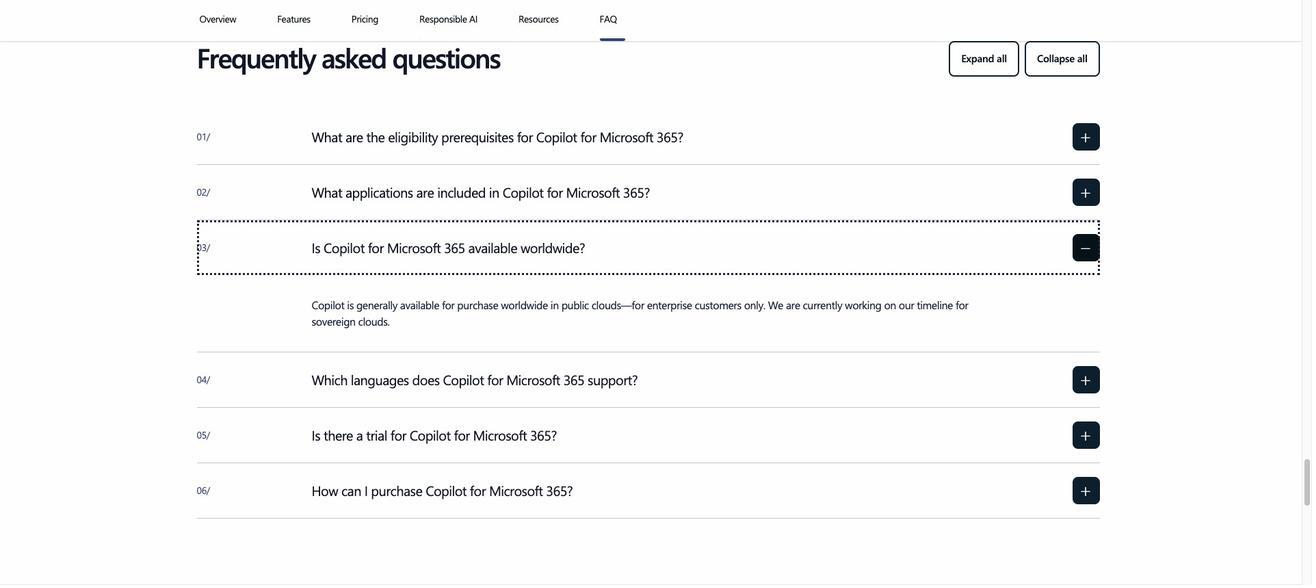 Task type: describe. For each thing, give the bounding box(es) containing it.
available
[[400, 298, 439, 312]]

all for collapse all
[[1078, 51, 1088, 65]]

purchase
[[457, 298, 498, 312]]

faq image
[[600, 38, 625, 41]]

working
[[845, 298, 882, 312]]

all for expand all
[[997, 51, 1007, 65]]

copilot is generally available for purchase worldwide in public clouds—for enterprise customers only. we are currently working on our timeline for sovereign clouds.
[[312, 298, 969, 328]]

collapse all button
[[1025, 41, 1100, 76]]

only.
[[744, 298, 766, 312]]

customers
[[695, 298, 742, 312]]

clouds—for
[[592, 298, 645, 312]]

our
[[899, 298, 915, 312]]

in
[[551, 298, 559, 312]]

worldwide
[[501, 298, 548, 312]]

sovereign
[[312, 314, 356, 328]]

timeline
[[917, 298, 953, 312]]



Task type: locate. For each thing, give the bounding box(es) containing it.
generally
[[357, 298, 398, 312]]

currently
[[803, 298, 843, 312]]

1 all from the left
[[997, 51, 1007, 65]]

0 horizontal spatial all
[[997, 51, 1007, 65]]

expand all button
[[949, 41, 1020, 76]]

for right available
[[442, 298, 455, 312]]

all inside 'button'
[[1078, 51, 1088, 65]]

copilot
[[312, 298, 345, 312]]

all right collapse
[[1078, 51, 1088, 65]]

all
[[997, 51, 1007, 65], [1078, 51, 1088, 65]]

0 horizontal spatial for
[[442, 298, 455, 312]]

enterprise
[[647, 298, 692, 312]]

1 horizontal spatial all
[[1078, 51, 1088, 65]]

clouds.
[[358, 314, 390, 328]]

public
[[562, 298, 589, 312]]

for right timeline
[[956, 298, 969, 312]]

1 for from the left
[[442, 298, 455, 312]]

1 horizontal spatial for
[[956, 298, 969, 312]]

expand
[[962, 51, 995, 65]]

all right expand
[[997, 51, 1007, 65]]

on
[[885, 298, 897, 312]]

is
[[347, 298, 354, 312]]

we
[[768, 298, 784, 312]]

collapse all
[[1038, 51, 1088, 65]]

expand all
[[962, 51, 1007, 65]]

are
[[786, 298, 801, 312]]

2 all from the left
[[1078, 51, 1088, 65]]

collapse
[[1038, 51, 1075, 65]]

for
[[442, 298, 455, 312], [956, 298, 969, 312]]

all inside button
[[997, 51, 1007, 65]]

2 for from the left
[[956, 298, 969, 312]]



Task type: vqa. For each thing, say whether or not it's contained in the screenshot.
ANYTIME
no



